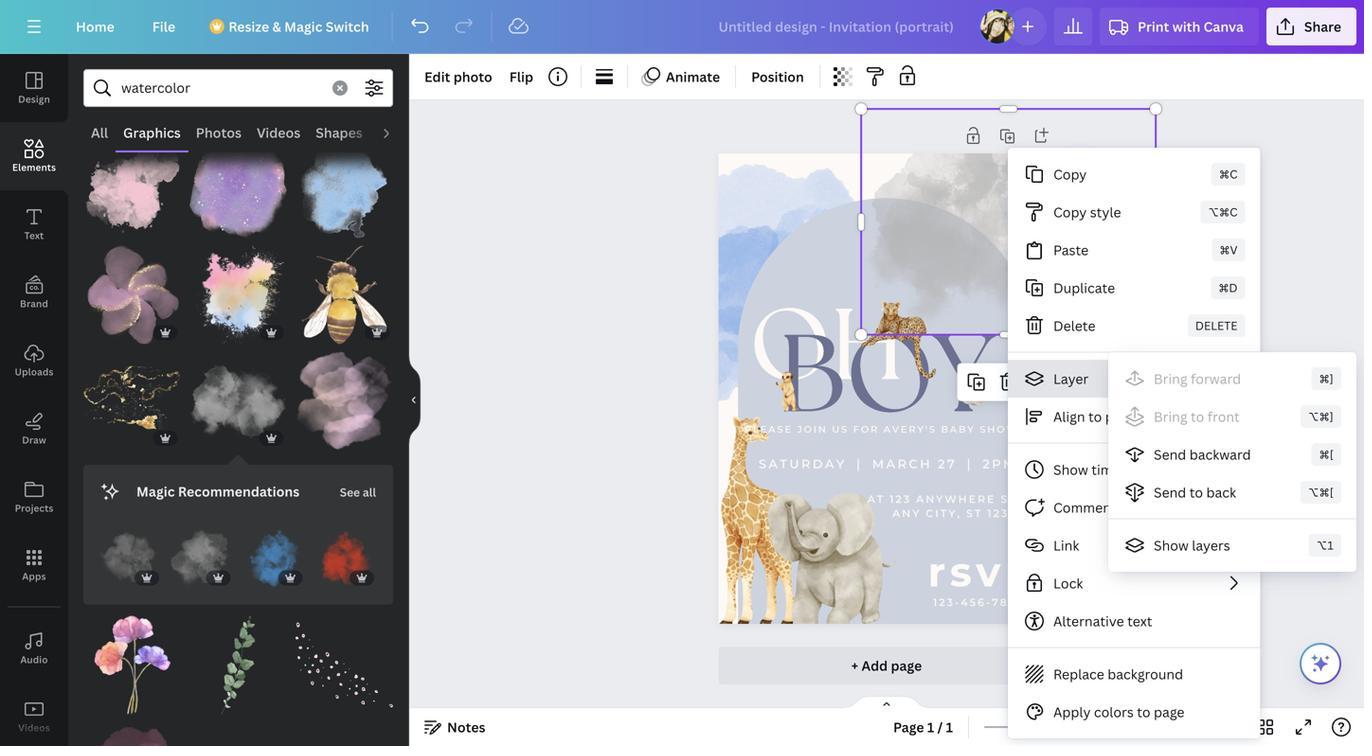 Task type: describe. For each thing, give the bounding box(es) containing it.
uploads button
[[0, 327, 68, 395]]

brand button
[[0, 259, 68, 327]]

city,
[[926, 507, 962, 520]]

delete
[[1053, 317, 1096, 335]]

27
[[938, 457, 957, 472]]

baby
[[941, 424, 975, 435]]

apply
[[1053, 703, 1091, 721]]

light blue watercolor mark illustration image
[[295, 140, 393, 238]]

saturday
[[759, 457, 847, 472]]

page 1 / 1
[[893, 719, 953, 737]]

water color flower gold glitter pink image
[[83, 246, 182, 344]]

elements
[[12, 161, 56, 174]]

add
[[862, 657, 888, 675]]

apply colors to page button
[[1008, 693, 1260, 731]]

show for show layers
[[1154, 537, 1189, 555]]

main menu bar
[[0, 0, 1364, 54]]

123-456-7890
[[933, 596, 1026, 609]]

shapes
[[316, 124, 363, 142]]

1 │ from the left
[[852, 457, 867, 472]]

watercolor illustration of a bee image
[[295, 246, 393, 344]]

watercolor background  illustration image
[[83, 722, 182, 747]]

1 horizontal spatial videos button
[[249, 115, 308, 151]]

⌥⌘c
[[1208, 204, 1238, 220]]

duplicate
[[1053, 279, 1115, 297]]

side panel tab list
[[0, 54, 68, 747]]

us
[[832, 424, 849, 435]]

design button
[[0, 54, 68, 122]]

replace background button
[[1008, 656, 1260, 693]]

oh
[[750, 289, 904, 403]]

uploads
[[15, 366, 54, 378]]

projects
[[15, 502, 53, 515]]

copy style
[[1053, 203, 1121, 221]]

see all button
[[338, 473, 378, 511]]

⌘c
[[1219, 166, 1238, 182]]

align to page button
[[1008, 398, 1260, 436]]

alternative text button
[[1008, 603, 1260, 640]]

Search elements search field
[[121, 70, 321, 106]]

text
[[1127, 612, 1152, 630]]

send for send to back
[[1154, 484, 1186, 502]]

march
[[872, 457, 932, 472]]

for
[[853, 424, 879, 435]]

style
[[1090, 203, 1121, 221]]

stylized abstract watercolor image
[[189, 140, 287, 238]]

bring for bring forward
[[1154, 370, 1188, 388]]

anywhere
[[916, 493, 996, 506]]

2 │ from the left
[[962, 457, 977, 472]]

1 horizontal spatial audio button
[[370, 115, 423, 151]]

align
[[1053, 408, 1085, 426]]

show for show timing
[[1053, 461, 1088, 479]]

watercolor leaves illustration image
[[189, 617, 287, 715]]

bring to front
[[1154, 408, 1240, 426]]

⌘[
[[1319, 447, 1334, 462]]

all button
[[83, 115, 116, 151]]

brand
[[20, 297, 48, 310]]

/
[[938, 719, 943, 737]]

1 1 from the left
[[927, 719, 934, 737]]

graphics
[[123, 124, 181, 142]]

12345
[[988, 507, 1026, 520]]

home link
[[61, 8, 130, 45]]

shapes button
[[308, 115, 370, 151]]

+ add page
[[851, 657, 922, 675]]

0 vertical spatial audio
[[378, 124, 416, 142]]

paste
[[1053, 241, 1089, 259]]

apps button
[[0, 531, 68, 600]]

st
[[966, 507, 983, 520]]

⌥⌘]
[[1308, 409, 1334, 424]]

elements button
[[0, 122, 68, 190]]

to inside button
[[1137, 703, 1151, 721]]

123-
[[933, 596, 961, 609]]

lock button
[[1008, 565, 1260, 603]]

123
[[890, 493, 912, 506]]

send to back
[[1154, 484, 1236, 502]]

delete
[[1195, 318, 1238, 333]]

layer
[[1053, 370, 1089, 388]]

see all
[[340, 485, 376, 500]]

please join us for avery's baby shower
[[744, 424, 1036, 435]]

forward
[[1191, 370, 1241, 388]]

1 vertical spatial audio button
[[0, 615, 68, 683]]

page for align to page
[[1105, 408, 1136, 426]]

canva assistant image
[[1309, 653, 1332, 675]]

2 1 from the left
[[946, 719, 953, 737]]

back
[[1206, 484, 1236, 502]]

please
[[744, 424, 793, 435]]

graphics button
[[116, 115, 188, 151]]

join
[[797, 424, 828, 435]]



Task type: vqa. For each thing, say whether or not it's contained in the screenshot.
the ⌥⌘C
yes



Task type: locate. For each thing, give the bounding box(es) containing it.
audio
[[378, 124, 416, 142], [20, 654, 48, 666]]

1 left /
[[927, 719, 934, 737]]

0 horizontal spatial │
[[852, 457, 867, 472]]

text button
[[0, 190, 68, 259]]

bring for bring to front
[[1154, 408, 1188, 426]]

front
[[1208, 408, 1240, 426]]

page for + add page
[[891, 657, 922, 675]]

show timing
[[1053, 461, 1132, 479]]

│ down for
[[852, 457, 867, 472]]

&
[[272, 18, 281, 36]]

at
[[868, 493, 885, 506]]

design
[[18, 93, 50, 106]]

colors
[[1094, 703, 1134, 721]]

to left front
[[1191, 408, 1204, 426]]

0 vertical spatial magic
[[284, 18, 323, 36]]

layer button
[[1008, 360, 1260, 398]]

magic inside button
[[284, 18, 323, 36]]

⌘d
[[1219, 280, 1238, 296]]

page
[[893, 719, 924, 737]]

1 horizontal spatial magic
[[284, 18, 323, 36]]

1 vertical spatial magic
[[136, 483, 175, 501]]

audio button right shapes
[[370, 115, 423, 151]]

apps
[[22, 570, 46, 583]]

1 horizontal spatial 1
[[946, 719, 953, 737]]

1 send from the top
[[1154, 446, 1186, 464]]

st.,
[[1001, 493, 1026, 506]]

send backward
[[1154, 446, 1251, 464]]

red watercolor cloud image
[[314, 526, 378, 590]]

0 vertical spatial show
[[1053, 461, 1088, 479]]

⌥1
[[1317, 538, 1334, 553]]

link
[[1053, 537, 1079, 555]]

text
[[24, 229, 44, 242]]

abstract watercolor brushstroke element image
[[295, 617, 393, 715]]

1 horizontal spatial audio
[[378, 124, 416, 142]]

to for bring
[[1191, 408, 1204, 426]]

videos inside side panel tab list
[[18, 722, 50, 735]]

audio down apps
[[20, 654, 48, 666]]

to right align
[[1089, 408, 1102, 426]]

timing
[[1092, 461, 1132, 479]]

to for align
[[1089, 408, 1102, 426]]

2 horizontal spatial page
[[1154, 703, 1185, 721]]

page down background
[[1154, 703, 1185, 721]]

0 vertical spatial copy
[[1053, 165, 1087, 183]]

0 horizontal spatial audio
[[20, 654, 48, 666]]

send up send to back
[[1154, 446, 1186, 464]]

flip
[[509, 68, 533, 86]]

show
[[1053, 461, 1088, 479], [1154, 537, 1189, 555]]

abstract pink watercolor elements image
[[295, 352, 393, 450]]

⌥⌘[
[[1308, 485, 1334, 500]]

0 horizontal spatial show
[[1053, 461, 1088, 479]]

show pages image
[[841, 695, 932, 711]]

audio inside side panel tab list
[[20, 654, 48, 666]]

audio button down apps
[[0, 615, 68, 683]]

alternative text
[[1053, 612, 1152, 630]]

send down "send backward"
[[1154, 484, 1186, 502]]

blue watercolor cloud image
[[242, 526, 306, 590]]

magic left recommendations
[[136, 483, 175, 501]]

boy
[[779, 313, 994, 437]]

align to page
[[1053, 408, 1136, 426]]

0 horizontal spatial audio button
[[0, 615, 68, 683]]

any
[[893, 507, 921, 520]]

to inside dropdown button
[[1089, 408, 1102, 426]]

1 horizontal spatial │
[[962, 457, 977, 472]]

send for send backward
[[1154, 446, 1186, 464]]

lock
[[1053, 575, 1083, 593]]

⌘k
[[1220, 538, 1238, 553]]

456-
[[961, 596, 992, 609]]

1 bring from the top
[[1154, 370, 1188, 388]]

1 right /
[[946, 719, 953, 737]]

Design title text field
[[703, 8, 971, 45]]

dainty poppy flowers image
[[83, 617, 182, 715]]

draw button
[[0, 395, 68, 463]]

page right add
[[891, 657, 922, 675]]

to left 'back'
[[1190, 484, 1203, 502]]

copy up the copy style
[[1053, 165, 1087, 183]]

all
[[91, 124, 108, 142]]

watercolor paint stain image
[[83, 140, 182, 238]]

show inside the layer menu
[[1154, 537, 1189, 555]]

alternative
[[1053, 612, 1124, 630]]

0 vertical spatial videos
[[257, 124, 301, 142]]

photos button
[[188, 115, 249, 151]]

to for send
[[1190, 484, 1203, 502]]

show layers
[[1154, 537, 1230, 555]]

2 send from the top
[[1154, 484, 1186, 502]]

7890
[[992, 596, 1026, 609]]

1 copy from the top
[[1053, 165, 1087, 183]]

recommendations
[[178, 483, 300, 501]]

copy for copy style
[[1053, 203, 1087, 221]]

bring down bring forward
[[1154, 408, 1188, 426]]

+ add page button
[[719, 647, 1055, 685]]

switch
[[326, 18, 369, 36]]

photos
[[196, 124, 242, 142]]

1 vertical spatial bring
[[1154, 408, 1188, 426]]

bring left forward on the right
[[1154, 370, 1188, 388]]

1 vertical spatial copy
[[1053, 203, 1087, 221]]

shower
[[980, 424, 1036, 435]]

at 123 anywhere st., any city, st 12345
[[868, 493, 1026, 520]]

copy for copy
[[1053, 165, 1087, 183]]

0 horizontal spatial videos button
[[0, 683, 68, 747]]

avery's
[[884, 424, 937, 435]]

layers
[[1192, 537, 1230, 555]]

resize & magic switch button
[[198, 8, 384, 45]]

1 horizontal spatial page
[[1105, 408, 1136, 426]]

hide image
[[408, 355, 421, 446]]

watercolor splash image
[[189, 246, 287, 344]]

0 vertical spatial send
[[1154, 446, 1186, 464]]

audio button
[[370, 115, 423, 151], [0, 615, 68, 683]]

magic recommendations
[[136, 483, 300, 501]]

magic right &
[[284, 18, 323, 36]]

2 vertical spatial page
[[1154, 703, 1185, 721]]

2 copy from the top
[[1053, 203, 1087, 221]]

abstract watercolor painting image
[[83, 352, 182, 450]]

1 horizontal spatial videos
[[257, 124, 301, 142]]

background
[[1108, 666, 1183, 684]]

⌥⌘n
[[1208, 500, 1238, 515]]

layer menu
[[1108, 352, 1356, 572]]

page inside align to page dropdown button
[[1105, 408, 1136, 426]]

0 horizontal spatial 1
[[927, 719, 934, 737]]

replace background
[[1053, 666, 1183, 684]]

2 bring from the top
[[1154, 408, 1188, 426]]

│ right '27'
[[962, 457, 977, 472]]

1 vertical spatial videos
[[18, 722, 50, 735]]

menu containing copy
[[1008, 148, 1260, 739]]

audio right shapes
[[378, 124, 416, 142]]

copy
[[1053, 165, 1087, 183], [1053, 203, 1087, 221]]

projects button
[[0, 463, 68, 531]]

show up comment
[[1053, 461, 1088, 479]]

0 horizontal spatial page
[[891, 657, 922, 675]]

page inside apply colors to page button
[[1154, 703, 1185, 721]]

grey watercolor cloud image
[[189, 352, 287, 450], [99, 526, 163, 590], [170, 526, 234, 590]]

⌘]
[[1319, 371, 1334, 387]]

0 horizontal spatial magic
[[136, 483, 175, 501]]

resize
[[228, 18, 269, 36]]

0 vertical spatial audio button
[[370, 115, 423, 151]]

1 horizontal spatial show
[[1154, 537, 1189, 555]]

show left layers
[[1154, 537, 1189, 555]]

rsvp
[[928, 547, 1037, 597]]

to right colors
[[1137, 703, 1151, 721]]

group
[[83, 246, 182, 344], [189, 246, 287, 344], [295, 246, 393, 344], [83, 352, 182, 450], [189, 352, 287, 450], [99, 526, 163, 590], [170, 526, 234, 590], [242, 526, 306, 590], [314, 526, 378, 590]]

0 horizontal spatial videos
[[18, 722, 50, 735]]

+
[[851, 657, 858, 675]]

1 vertical spatial page
[[891, 657, 922, 675]]

show inside show timing 'button'
[[1053, 461, 1088, 479]]

page down "layer" popup button
[[1105, 408, 1136, 426]]

0 vertical spatial bring
[[1154, 370, 1188, 388]]

1 vertical spatial videos button
[[0, 683, 68, 747]]

1 vertical spatial audio
[[20, 654, 48, 666]]

menu
[[1008, 148, 1260, 739]]

2pm
[[983, 457, 1017, 472]]

copy left style
[[1053, 203, 1087, 221]]

page inside + add page button
[[891, 657, 922, 675]]

0 vertical spatial videos button
[[249, 115, 308, 151]]

draw
[[22, 434, 46, 447]]

flip button
[[502, 62, 541, 92]]

1 vertical spatial show
[[1154, 537, 1189, 555]]

replace
[[1053, 666, 1104, 684]]

1 vertical spatial send
[[1154, 484, 1186, 502]]

0 vertical spatial page
[[1105, 408, 1136, 426]]

│
[[852, 457, 867, 472], [962, 457, 977, 472]]

resize & magic switch
[[228, 18, 369, 36]]

backward
[[1190, 446, 1251, 464]]



